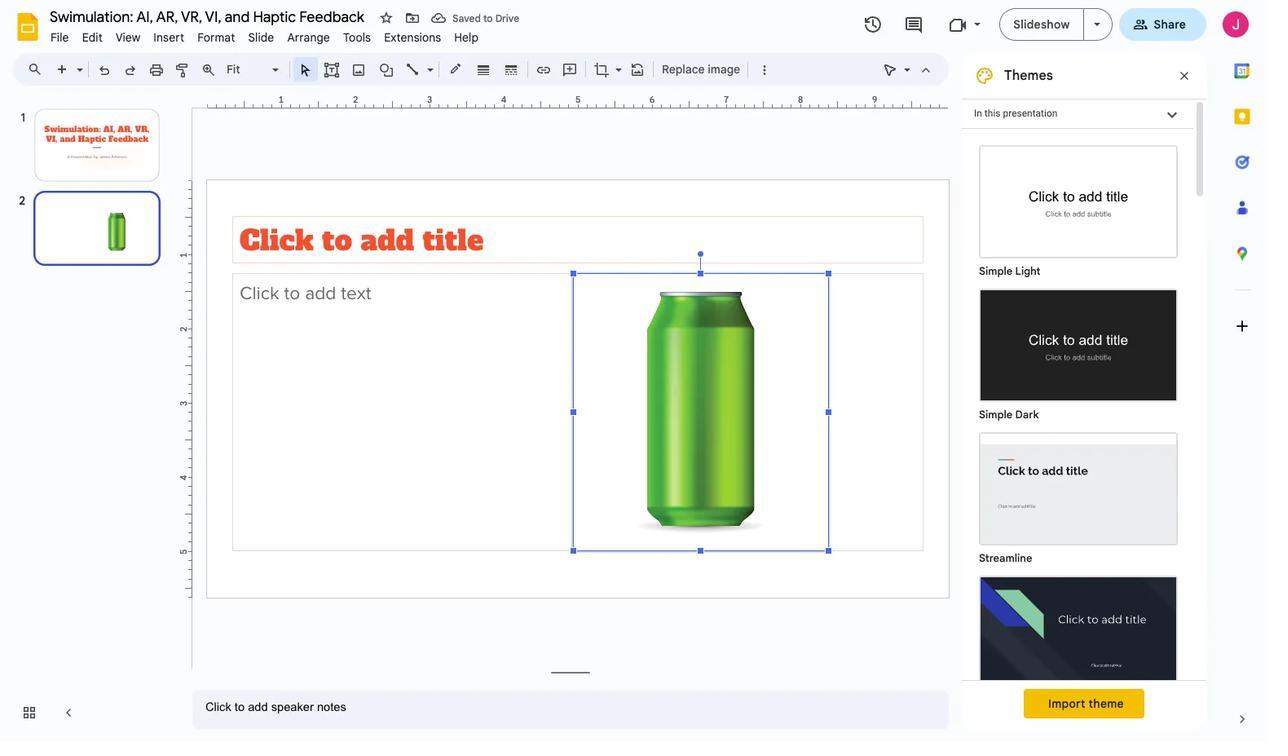 Task type: describe. For each thing, give the bounding box(es) containing it.
simple dark
[[979, 408, 1039, 422]]

arrange
[[287, 30, 330, 45]]

border dash option
[[502, 58, 521, 81]]

slideshow button
[[1000, 8, 1084, 41]]

menu bar banner
[[0, 0, 1266, 742]]

navigation inside themes application
[[0, 92, 179, 742]]

Streamline radio
[[971, 424, 1186, 568]]

replace image
[[662, 62, 741, 77]]

insert image image
[[349, 58, 368, 81]]

border color: transparent image
[[446, 58, 465, 79]]

presentation options image
[[1094, 23, 1100, 26]]

Focus radio
[[971, 568, 1186, 711]]

tab list inside menu bar banner
[[1220, 48, 1266, 696]]

drive
[[495, 12, 520, 24]]

file
[[51, 30, 69, 45]]

tools menu item
[[337, 28, 378, 47]]

help menu item
[[448, 28, 485, 47]]

to
[[484, 12, 493, 24]]

mode and view toolbar
[[877, 53, 939, 86]]

main toolbar
[[48, 0, 777, 633]]

share button
[[1119, 8, 1207, 41]]

insert menu item
[[147, 28, 191, 47]]

streamline
[[979, 551, 1033, 565]]

edit menu item
[[76, 28, 109, 47]]

this
[[985, 108, 1001, 119]]

border weight option
[[474, 58, 493, 81]]

edit
[[82, 30, 103, 45]]

import theme button
[[1024, 689, 1145, 718]]

in this presentation
[[974, 108, 1058, 119]]

saved to drive
[[453, 12, 520, 24]]

Star checkbox
[[375, 7, 398, 29]]

format
[[197, 30, 235, 45]]

extensions
[[384, 30, 441, 45]]

format menu item
[[191, 28, 242, 47]]

slide menu item
[[242, 28, 281, 47]]

Simple Dark radio
[[971, 281, 1186, 424]]

dark
[[1016, 408, 1039, 422]]



Task type: vqa. For each thing, say whether or not it's contained in the screenshot.
Insert
yes



Task type: locate. For each thing, give the bounding box(es) containing it.
option group inside themes section
[[962, 129, 1194, 742]]

simple for simple light
[[979, 264, 1013, 278]]

select line image
[[423, 59, 434, 64]]

tab list
[[1220, 48, 1266, 696]]

replace image button
[[657, 57, 745, 82]]

simple light
[[979, 264, 1041, 278]]

replace
[[662, 62, 705, 77]]

Zoom field
[[222, 58, 286, 82]]

presentation
[[1003, 108, 1058, 119]]

simple inside option
[[979, 408, 1013, 422]]

Rename text field
[[44, 7, 373, 26]]

image
[[708, 62, 741, 77]]

shape image
[[377, 58, 396, 81]]

1 simple from the top
[[979, 264, 1013, 278]]

1 vertical spatial simple
[[979, 408, 1013, 422]]

menu bar
[[44, 21, 485, 48]]

theme
[[1089, 696, 1124, 711]]

saved
[[453, 12, 481, 24]]

in
[[974, 108, 982, 119]]

slide
[[248, 30, 274, 45]]

Simple Light radio
[[971, 137, 1186, 742]]

simple
[[979, 264, 1013, 278], [979, 408, 1013, 422]]

Menus field
[[20, 58, 56, 81]]

file menu item
[[44, 28, 76, 47]]

navigation
[[0, 92, 179, 742]]

arrange menu item
[[281, 28, 337, 47]]

focus image
[[981, 577, 1177, 687]]

simple left light at the top of the page
[[979, 264, 1013, 278]]

simple left the dark
[[979, 408, 1013, 422]]

themes
[[1005, 68, 1053, 84]]

themes section
[[962, 53, 1207, 742]]

2 simple from the top
[[979, 408, 1013, 422]]

new slide with layout image
[[73, 59, 83, 64]]

themes application
[[0, 0, 1266, 742]]

help
[[454, 30, 479, 45]]

import theme
[[1049, 696, 1124, 711]]

menu bar inside menu bar banner
[[44, 21, 485, 48]]

menu bar containing file
[[44, 21, 485, 48]]

Zoom text field
[[224, 58, 270, 81]]

view
[[116, 30, 141, 45]]

view menu item
[[109, 28, 147, 47]]

extensions menu item
[[378, 28, 448, 47]]

option group containing simple light
[[962, 129, 1194, 742]]

light
[[1016, 264, 1041, 278]]

tools
[[343, 30, 371, 45]]

saved to drive button
[[427, 7, 524, 29]]

0 vertical spatial simple
[[979, 264, 1013, 278]]

share
[[1154, 17, 1186, 32]]

slideshow
[[1014, 17, 1070, 32]]

in this presentation tab
[[962, 99, 1194, 129]]

simple for simple dark
[[979, 408, 1013, 422]]

option group
[[962, 129, 1194, 742]]

import
[[1049, 696, 1086, 711]]

insert
[[154, 30, 184, 45]]

simple inside radio
[[979, 264, 1013, 278]]



